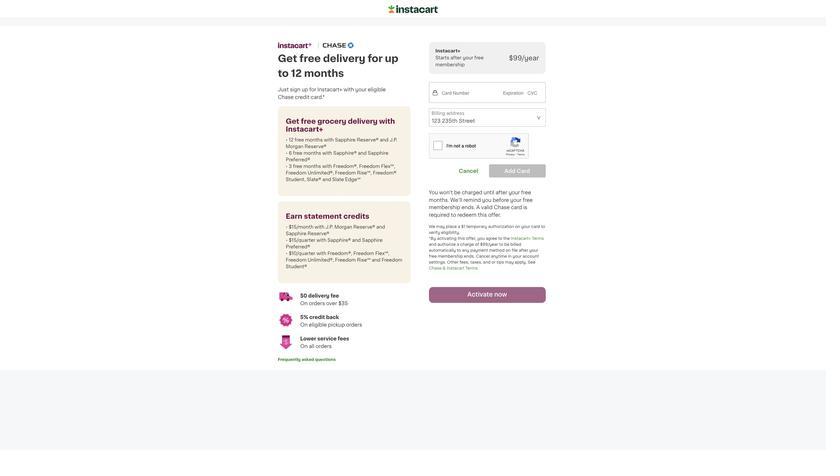 Task type: describe. For each thing, give the bounding box(es) containing it.
cvc
[[528, 90, 538, 96]]

with inside "get free grocery delivery with instacart+"
[[379, 118, 395, 125]]

terms.
[[466, 266, 479, 270]]

&
[[443, 266, 446, 270]]

you inside you won't be charged until after your free months. we'll remind you before your free membership ends. a valid chase card is required to redeem this offer.
[[482, 198, 492, 202]]

to up method
[[500, 243, 504, 247]]

a
[[477, 205, 480, 210]]

fees,
[[460, 260, 470, 264]]

earn statement credits
[[286, 213, 370, 220]]

is
[[524, 205, 528, 210]]

verify
[[429, 231, 440, 235]]

until
[[484, 190, 495, 195]]

freedom®, for grocery
[[333, 164, 358, 169]]

on for lower service fees on all orders
[[300, 344, 308, 349]]

• inside with sapphire reserve® and j.p. morgan reserve® • 6 free months
[[286, 151, 288, 155]]

get free delivery for up to 12 months
[[278, 54, 399, 78]]

$35
[[339, 301, 348, 306]]

service
[[318, 336, 337, 341]]

we
[[429, 225, 436, 229]]

membership inside we may place a $1 temporary authorization on your card to verify eligibility. *by activating this offer, you agree to the instacart+ terms and authorize a charge of $99/year to be billed automatically to any payment method on file after your free membership ends. cancel anytime in your account settings. other fees, taxes, and or tips may apply. see chase & instacart terms.
[[438, 254, 463, 258]]

authorize
[[438, 243, 456, 247]]

up inside the get free delivery for up to 12 months
[[385, 54, 399, 63]]

instacart+ inside "get free grocery delivery with instacart+"
[[286, 126, 323, 133]]

expiration
[[503, 90, 524, 96]]

any
[[462, 249, 470, 252]]

and inside "with freedom®, freedom flex℠, freedom unlimited®, freedom rise℠, freedom® student, slate® and slate edge℠"
[[323, 177, 331, 182]]

after inside we may place a $1 temporary authorization on your card to verify eligibility. *by activating this offer, you agree to the instacart+ terms and authorize a charge of $99/year to be billed automatically to any payment method on file after your free membership ends. cancel anytime in your account settings. other fees, taxes, and or tips may apply. see chase & instacart terms.
[[519, 249, 529, 252]]

delivery inside "get free grocery delivery with instacart+"
[[348, 118, 378, 125]]

you inside we may place a $1 temporary authorization on your card to verify eligibility. *by activating this offer, you agree to the instacart+ terms and authorize a charge of $99/year to be billed automatically to any payment method on file after your free membership ends. cancel anytime in your account settings. other fees, taxes, and or tips may apply. see chase & instacart terms.
[[478, 237, 485, 241]]

and inside with sapphire® and sapphire preferred® • 3 free months
[[358, 151, 367, 155]]

statement
[[304, 213, 342, 220]]

instacart+ inside "just sign up for instacart+ with your eligible chase credit card.*"
[[318, 87, 343, 92]]

free inside with sapphire® and sapphire preferred® • 3 free months
[[293, 164, 302, 169]]

eligible inside "just sign up for instacart+ with your eligible chase credit card.*"
[[368, 87, 386, 92]]

5% credit back on eligible pickup orders
[[300, 315, 362, 327]]

with for with sapphire® and sapphire preferred® • 3 free months
[[323, 151, 332, 155]]

terms
[[532, 237, 544, 241]]

with for with j.p. morgan reserve® and sapphire reserve® • $15/quarter
[[315, 225, 325, 229]]

sapphire inside with sapphire® and sapphire preferred® • 3 free months
[[368, 151, 389, 155]]

with sapphire® and sapphire preferred® • $10/quarter
[[286, 238, 383, 256]]

flex℠, for earn statement credits
[[376, 251, 390, 256]]

valid
[[482, 205, 493, 210]]

billed
[[511, 243, 522, 247]]

and inside with sapphire® and sapphire preferred® • $10/quarter
[[352, 238, 361, 243]]

$0 delivery fee on orders over $35
[[300, 293, 348, 306]]

card number
[[442, 90, 470, 96]]

123 235th street button
[[429, 108, 546, 127]]

instacart+ inside we may place a $1 temporary authorization on your card to verify eligibility. *by activating this offer, you agree to the instacart+ terms and authorize a charge of $99/year to be billed automatically to any payment method on file after your free membership ends. cancel anytime in your account settings. other fees, taxes, and or tips may apply. see chase & instacart terms.
[[511, 237, 531, 241]]

freedom up student,
[[286, 171, 307, 175]]

with for with sapphire® and sapphire preferred® • $10/quarter
[[317, 238, 327, 243]]

orders inside lower service fees on all orders
[[316, 344, 332, 349]]

orders inside 5% credit back on eligible pickup orders
[[346, 322, 362, 327]]

credit inside 5% credit back on eligible pickup orders
[[310, 315, 325, 320]]

for for up
[[368, 54, 383, 63]]

temporary
[[467, 225, 487, 229]]

slate
[[333, 177, 344, 182]]

morgan inside with j.p. morgan reserve® and sapphire reserve® • $15/quarter
[[335, 225, 352, 229]]

sapphire® for grocery
[[334, 151, 357, 155]]

preferred® for get free grocery delivery with instacart+
[[286, 157, 310, 162]]

with freedom®, freedom flex℠, freedom unlimited®, freedom rise℠ and freedom student®
[[286, 251, 403, 269]]

your up instacart+ terms link
[[522, 225, 531, 229]]

free inside instacart+ starts after your free membership
[[475, 55, 484, 60]]

unlimited®, for statement
[[308, 258, 334, 262]]

$0
[[300, 293, 307, 298]]

starts
[[436, 55, 450, 60]]

0 horizontal spatial on
[[506, 249, 511, 252]]

this inside you won't be charged until after your free months. we'll remind you before your free membership ends. a valid chase card is required to redeem this offer.
[[478, 212, 487, 217]]

instacart
[[447, 266, 465, 270]]

offer,
[[466, 237, 477, 241]]

freedom up slate
[[335, 171, 356, 175]]

just
[[278, 87, 289, 92]]

free inside the get free delivery for up to 12 months
[[300, 54, 321, 63]]

authorization
[[488, 225, 515, 229]]

add card
[[505, 168, 530, 174]]

your inside instacart+ starts after your free membership
[[463, 55, 474, 60]]

free inside with sapphire reserve® and j.p. morgan reserve® • 6 free months
[[293, 151, 303, 155]]

0 vertical spatial may
[[437, 225, 445, 229]]

orders inside the $0 delivery fee on orders over $35
[[309, 301, 325, 306]]

add card button
[[489, 164, 546, 178]]

fees
[[338, 336, 349, 341]]

months inside with sapphire® and sapphire preferred® • 3 free months
[[304, 164, 321, 169]]

1 vertical spatial 12
[[289, 138, 294, 142]]

to inside the get free delivery for up to 12 months
[[278, 69, 289, 78]]

frequently
[[278, 358, 301, 362]]

credits
[[344, 213, 370, 220]]

other
[[447, 260, 459, 264]]

over
[[326, 301, 337, 306]]

your down file
[[513, 254, 522, 258]]

morgan inside with sapphire reserve® and j.p. morgan reserve® • 6 free months
[[286, 144, 304, 149]]

123
[[432, 118, 441, 123]]

instacart+ starts after your free membership
[[436, 49, 484, 67]]

months inside the get free delivery for up to 12 months
[[304, 69, 344, 78]]

before
[[493, 198, 509, 202]]

cancel inside button
[[459, 168, 478, 174]]

*by
[[429, 237, 436, 241]]

earn
[[286, 213, 303, 220]]

pickup
[[328, 322, 345, 327]]

plus logo image
[[278, 42, 312, 48]]

ends. inside we may place a $1 temporary authorization on your card to verify eligibility. *by activating this offer, you agree to the instacart+ terms and authorize a charge of $99/year to be billed automatically to any payment method on file after your free membership ends. cancel anytime in your account settings. other fees, taxes, and or tips may apply. see chase & instacart terms.
[[464, 254, 475, 258]]

you
[[429, 190, 438, 195]]

sign
[[290, 87, 301, 92]]

cancel button
[[454, 164, 484, 178]]

after inside you won't be charged until after your free months. we'll remind you before your free membership ends. a valid chase card is required to redeem this offer.
[[496, 190, 508, 195]]

for for instacart+
[[310, 87, 316, 92]]

lower service fees on all orders
[[300, 336, 349, 349]]

apply.
[[515, 260, 527, 264]]

won't
[[440, 190, 453, 195]]

slate®
[[307, 177, 321, 182]]

this inside we may place a $1 temporary authorization on your card to verify eligibility. *by activating this offer, you agree to the instacart+ terms and authorize a charge of $99/year to be billed automatically to any payment method on file after your free membership ends. cancel anytime in your account settings. other fees, taxes, and or tips may apply. see chase & instacart terms.
[[458, 237, 465, 241]]

you won't be charged until after your free months. we'll remind you before your free membership ends. a valid chase card is required to redeem this offer.
[[429, 190, 533, 217]]

offer.
[[489, 212, 502, 217]]

on for $0 delivery fee on orders over $35
[[300, 301, 308, 306]]

freedom down with sapphire® and sapphire preferred® • $10/quarter
[[335, 258, 356, 262]]

get for instacart+
[[286, 118, 300, 125]]

chase & instacart terms. link
[[429, 266, 479, 270]]

we'll
[[451, 198, 463, 202]]

preferred® for earn statement credits
[[286, 245, 310, 249]]

of
[[475, 243, 479, 247]]

with for with freedom®, freedom flex℠, freedom unlimited®, freedom rise℠ and freedom student®
[[317, 251, 327, 256]]

0 vertical spatial card
[[442, 90, 452, 96]]

delivery inside the get free delivery for up to 12 months
[[323, 54, 366, 63]]

chase inside "just sign up for instacart+ with your eligible chase credit card.*"
[[278, 95, 294, 100]]

reserve® down credits at the top of page
[[354, 225, 375, 229]]

method
[[489, 249, 505, 252]]

see
[[528, 260, 536, 264]]

your up before
[[509, 190, 520, 195]]

• inside with sapphire® and sapphire preferred® • $10/quarter
[[286, 251, 288, 256]]

cancel inside we may place a $1 temporary authorization on your card to verify eligibility. *by activating this offer, you agree to the instacart+ terms and authorize a charge of $99/year to be billed automatically to any payment method on file after your free membership ends. cancel anytime in your account settings. other fees, taxes, and or tips may apply. see chase & instacart terms.
[[476, 254, 490, 258]]

all
[[309, 344, 315, 349]]

$15/month
[[289, 225, 314, 229]]

redeem
[[458, 212, 477, 217]]

chase logo image
[[323, 42, 354, 48]]

$1
[[462, 225, 466, 229]]

$15/quarter
[[289, 238, 316, 243]]

card.*
[[311, 95, 325, 100]]

lower
[[300, 336, 316, 341]]

taxes,
[[471, 260, 482, 264]]


[[433, 90, 438, 95]]

• inside with sapphire® and sapphire preferred® • 3 free months
[[286, 164, 288, 169]]

instacart image
[[389, 4, 438, 14]]

reserve® down • 12 free months on the left
[[305, 144, 327, 149]]

1 horizontal spatial may
[[505, 260, 514, 264]]

membership inside you won't be charged until after your free months. we'll remind you before your free membership ends. a valid chase card is required to redeem this offer.
[[429, 205, 461, 210]]

freedom up rise℠,
[[359, 164, 380, 169]]



Task type: vqa. For each thing, say whether or not it's contained in the screenshot.
Get
yes



Task type: locate. For each thing, give the bounding box(es) containing it.
1 vertical spatial eligible
[[309, 322, 327, 327]]

on up the in
[[506, 249, 511, 252]]

activating
[[437, 237, 457, 241]]

a left the charge
[[457, 243, 460, 247]]

cancel down payment
[[476, 254, 490, 258]]

• $15/month
[[286, 225, 314, 229]]

0 horizontal spatial card
[[442, 90, 452, 96]]

place
[[446, 225, 457, 229]]

freedom®, for credits
[[328, 251, 352, 256]]

sapphire® inside with sapphire® and sapphire preferred® • 3 free months
[[334, 151, 357, 155]]

ends. inside you won't be charged until after your free months. we'll remind you before your free membership ends. a valid chase card is required to redeem this offer.
[[462, 205, 475, 210]]

1 on from the top
[[300, 301, 308, 306]]

months up slate®
[[304, 164, 321, 169]]

chase inside we may place a $1 temporary authorization on your card to verify eligibility. *by activating this offer, you agree to the instacart+ terms and authorize a charge of $99/year to be billed automatically to any payment method on file after your free membership ends. cancel anytime in your account settings. other fees, taxes, and or tips may apply. see chase & instacart terms.
[[429, 266, 442, 270]]

1 vertical spatial ends.
[[464, 254, 475, 258]]

0 vertical spatial 12
[[291, 69, 302, 78]]

1 vertical spatial orders
[[346, 322, 362, 327]]

0 vertical spatial membership
[[436, 62, 465, 67]]

card right add
[[517, 168, 530, 174]]

1 vertical spatial cancel
[[476, 254, 490, 258]]

asked
[[302, 358, 314, 362]]

your up the account
[[530, 249, 539, 252]]

ends.
[[462, 205, 475, 210], [464, 254, 475, 258]]

with inside with freedom®, freedom flex℠, freedom unlimited®, freedom rise℠ and freedom student®
[[317, 251, 327, 256]]

1 vertical spatial card
[[517, 168, 530, 174]]

1 horizontal spatial j.p.
[[390, 138, 398, 142]]

flex℠, for get free grocery delivery with instacart+
[[381, 164, 395, 169]]

freedom®, inside with freedom®, freedom flex℠, freedom unlimited®, freedom rise℠ and freedom student®
[[328, 251, 352, 256]]

1 vertical spatial card
[[532, 225, 540, 229]]

on inside 5% credit back on eligible pickup orders
[[300, 322, 308, 327]]

delivery down chase logo
[[323, 54, 366, 63]]

0 vertical spatial ends.
[[462, 205, 475, 210]]

j.p. inside with sapphire reserve® and j.p. morgan reserve® • 6 free months
[[390, 138, 398, 142]]

0 vertical spatial $99/year
[[509, 55, 539, 61]]

1 horizontal spatial this
[[478, 212, 487, 217]]

on for 5% credit back on eligible pickup orders
[[300, 322, 308, 327]]

sapphire inside with sapphire® and sapphire preferred® • $10/quarter
[[362, 238, 383, 243]]

get free grocery delivery with instacart+
[[286, 118, 395, 133]]

2 preferred® from the top
[[286, 245, 310, 249]]

to left any
[[457, 249, 461, 252]]

unlimited®, inside with freedom®, freedom flex℠, freedom unlimited®, freedom rise℠ and freedom student®
[[308, 258, 334, 262]]

sapphire® up "with freedom®, freedom flex℠, freedom unlimited®, freedom rise℠, freedom® student, slate® and slate edge℠"
[[334, 151, 357, 155]]

add
[[505, 168, 516, 174]]

with inside "with freedom®, freedom flex℠, freedom unlimited®, freedom rise℠, freedom® student, slate® and slate edge℠"
[[323, 164, 332, 169]]

free inside "get free grocery delivery with instacart+"
[[301, 118, 316, 125]]

membership up "other"
[[438, 254, 463, 258]]

•
[[286, 138, 288, 142], [286, 151, 288, 155], [286, 164, 288, 169], [286, 225, 288, 229], [286, 238, 288, 243], [286, 251, 288, 256]]

2 vertical spatial delivery
[[308, 293, 330, 298]]

remind
[[464, 198, 481, 202]]

preferred® inside with sapphire® and sapphire preferred® • 3 free months
[[286, 157, 310, 162]]

0 vertical spatial this
[[478, 212, 487, 217]]

sapphire inside with j.p. morgan reserve® and sapphire reserve® • $15/quarter
[[286, 231, 307, 236]]

1 preferred® from the top
[[286, 157, 310, 162]]

rise℠,
[[357, 171, 372, 175]]

1 vertical spatial unlimited®,
[[308, 258, 334, 262]]

account
[[523, 254, 539, 258]]

0 vertical spatial you
[[482, 198, 492, 202]]

freedom®, inside "with freedom®, freedom flex℠, freedom unlimited®, freedom rise℠, freedom® student, slate® and slate edge℠"
[[333, 164, 358, 169]]

orders down the service
[[316, 344, 332, 349]]

be inside you won't be charged until after your free months. we'll remind you before your free membership ends. a valid chase card is required to redeem this offer.
[[454, 190, 461, 195]]

2 vertical spatial orders
[[316, 344, 332, 349]]

0 horizontal spatial for
[[310, 87, 316, 92]]

to up just
[[278, 69, 289, 78]]

0 vertical spatial flex℠,
[[381, 164, 395, 169]]

and inside with sapphire reserve® and j.p. morgan reserve® • 6 free months
[[380, 138, 389, 142]]

on inside lower service fees on all orders
[[300, 344, 308, 349]]

sapphire inside with sapphire reserve® and j.p. morgan reserve® • 6 free months
[[335, 138, 356, 142]]

12 up 6
[[289, 138, 294, 142]]

your inside "just sign up for instacart+ with your eligible chase credit card.*"
[[356, 87, 367, 92]]

0 horizontal spatial card
[[511, 205, 522, 210]]

file
[[512, 249, 518, 252]]

rise℠
[[357, 258, 371, 262]]

sapphire up freedom® on the top of page
[[368, 151, 389, 155]]

be inside we may place a $1 temporary authorization on your card to verify eligibility. *by activating this offer, you agree to the instacart+ terms and authorize a charge of $99/year to be billed automatically to any payment method on file after your free membership ends. cancel anytime in your account settings. other fees, taxes, and or tips may apply. see chase & instacart terms.
[[505, 243, 510, 247]]

3 on from the top
[[300, 344, 308, 349]]

on left all
[[300, 344, 308, 349]]

with sapphire® and sapphire preferred® • 3 free months
[[286, 151, 389, 169]]

1 vertical spatial chase
[[494, 205, 510, 210]]

with inside "just sign up for instacart+ with your eligible chase credit card.*"
[[344, 87, 354, 92]]

get down "plus logo" at top
[[278, 54, 297, 63]]

6 • from the top
[[286, 251, 288, 256]]

frequently asked questions link
[[278, 358, 336, 362]]

up
[[385, 54, 399, 63], [302, 87, 308, 92]]

0 vertical spatial on
[[300, 301, 308, 306]]

payment
[[471, 249, 488, 252]]

sapphire
[[335, 138, 356, 142], [368, 151, 389, 155], [286, 231, 307, 236], [362, 238, 383, 243]]

with inside with sapphire reserve® and j.p. morgan reserve® • 6 free months
[[324, 138, 334, 142]]

credit
[[295, 95, 310, 100], [310, 315, 325, 320]]

be down the
[[505, 243, 510, 247]]

2 unlimited®, from the top
[[308, 258, 334, 262]]

1 horizontal spatial up
[[385, 54, 399, 63]]

just sign up for instacart+ with your eligible chase credit card.*
[[278, 87, 386, 100]]

a
[[458, 225, 461, 229], [457, 243, 460, 247]]

1 • from the top
[[286, 138, 288, 142]]

unlimited®, inside "with freedom®, freedom flex℠, freedom unlimited®, freedom rise℠, freedom® student, slate® and slate edge℠"
[[308, 171, 334, 175]]

0 horizontal spatial $99/year
[[480, 243, 499, 247]]

5%
[[300, 315, 308, 320]]

to up the terms
[[541, 225, 546, 229]]

freedom®, down with j.p. morgan reserve® and sapphire reserve® • $15/quarter
[[328, 251, 352, 256]]

1 vertical spatial get
[[286, 118, 300, 125]]

may down the in
[[505, 260, 514, 264]]

freedom®
[[373, 171, 397, 175]]

on up instacart+ terms link
[[516, 225, 521, 229]]

sapphire down "get free grocery delivery with instacart+"
[[335, 138, 356, 142]]

$10/quarter
[[289, 251, 316, 256]]

1 vertical spatial a
[[457, 243, 460, 247]]

you up of
[[478, 237, 485, 241]]

1 vertical spatial credit
[[310, 315, 325, 320]]

to up place
[[451, 212, 456, 217]]

sapphire® inside with sapphire® and sapphire preferred® • $10/quarter
[[328, 238, 351, 243]]

and
[[380, 138, 389, 142], [358, 151, 367, 155], [323, 177, 331, 182], [377, 225, 385, 229], [352, 238, 361, 243], [429, 243, 437, 247], [372, 258, 381, 262], [483, 260, 491, 264]]

1 vertical spatial membership
[[429, 205, 461, 210]]

membership inside instacart+ starts after your free membership
[[436, 62, 465, 67]]

your right before
[[511, 198, 522, 202]]

be up the we'll
[[454, 190, 461, 195]]

with j.p. morgan reserve® and sapphire reserve® • $15/quarter
[[286, 225, 385, 243]]

with inside with sapphire® and sapphire preferred® • 3 free months
[[323, 151, 332, 155]]

2 vertical spatial membership
[[438, 254, 463, 258]]

2 horizontal spatial after
[[519, 249, 529, 252]]

card up the terms
[[532, 225, 540, 229]]

1 horizontal spatial eligible
[[368, 87, 386, 92]]

credit inside "just sign up for instacart+ with your eligible chase credit card.*"
[[295, 95, 310, 100]]

1 vertical spatial delivery
[[348, 118, 378, 125]]

membership down 'starts' at the right top of the page
[[436, 62, 465, 67]]

0 vertical spatial get
[[278, 54, 297, 63]]

2 vertical spatial after
[[519, 249, 529, 252]]

your down the get free delivery for up to 12 months on the top of the page
[[356, 87, 367, 92]]

eligible inside 5% credit back on eligible pickup orders
[[309, 322, 327, 327]]

eligibility.
[[441, 231, 460, 235]]

freedom up "rise℠"
[[354, 251, 374, 256]]

1 horizontal spatial for
[[368, 54, 383, 63]]

2 vertical spatial chase
[[429, 266, 442, 270]]

and inside with j.p. morgan reserve® and sapphire reserve® • $15/quarter
[[377, 225, 385, 229]]

1 horizontal spatial chase
[[429, 266, 442, 270]]

1 vertical spatial may
[[505, 260, 514, 264]]

0 vertical spatial orders
[[309, 301, 325, 306]]

0 vertical spatial on
[[516, 225, 521, 229]]

3 • from the top
[[286, 164, 288, 169]]

2 on from the top
[[300, 322, 308, 327]]

this up the charge
[[458, 237, 465, 241]]

reserve® up $15/quarter at the bottom of the page
[[308, 231, 330, 236]]

reserve® down "get free grocery delivery with instacart+"
[[357, 138, 379, 142]]

and inside with freedom®, freedom flex℠, freedom unlimited®, freedom rise℠ and freedom student®
[[372, 258, 381, 262]]

on down 5%
[[300, 322, 308, 327]]

number
[[453, 90, 470, 96]]

flex℠, inside with freedom®, freedom flex℠, freedom unlimited®, freedom rise℠ and freedom student®
[[376, 251, 390, 256]]

you up valid
[[482, 198, 492, 202]]

on inside the $0 delivery fee on orders over $35
[[300, 301, 308, 306]]

may up verify
[[437, 225, 445, 229]]

unlimited®, down with sapphire® and sapphire preferred® • $10/quarter
[[308, 258, 334, 262]]

0 vertical spatial sapphire®
[[334, 151, 357, 155]]

1 vertical spatial $99/year
[[480, 243, 499, 247]]

1 vertical spatial flex℠,
[[376, 251, 390, 256]]

morgan up 6
[[286, 144, 304, 149]]

0 vertical spatial cancel
[[459, 168, 478, 174]]

student,
[[286, 177, 306, 182]]

1 horizontal spatial on
[[516, 225, 521, 229]]

0 vertical spatial j.p.
[[390, 138, 398, 142]]

0 vertical spatial a
[[458, 225, 461, 229]]

fee
[[331, 293, 339, 298]]

after up before
[[496, 190, 508, 195]]

get inside the get free delivery for up to 12 months
[[278, 54, 297, 63]]

grocery
[[318, 118, 347, 125]]

sapphire down • $15/month
[[286, 231, 307, 236]]

chase down just
[[278, 95, 294, 100]]

0 vertical spatial up
[[385, 54, 399, 63]]

morgan
[[286, 144, 304, 149], [335, 225, 352, 229]]

instacart+
[[436, 49, 461, 53], [318, 87, 343, 92], [286, 126, 323, 133], [511, 237, 531, 241]]

1 unlimited®, from the top
[[308, 171, 334, 175]]

instacart+ up • 12 free months on the left
[[286, 126, 323, 133]]

0 horizontal spatial after
[[451, 55, 462, 60]]

0 horizontal spatial morgan
[[286, 144, 304, 149]]

membership
[[436, 62, 465, 67], [429, 205, 461, 210], [438, 254, 463, 258]]

0 horizontal spatial j.p.
[[326, 225, 334, 229]]

get inside "get free grocery delivery with instacart+"
[[286, 118, 300, 125]]

instacart+ terms link
[[511, 237, 544, 241]]

1 vertical spatial this
[[458, 237, 465, 241]]

chase down before
[[494, 205, 510, 210]]

1 horizontal spatial card
[[532, 225, 540, 229]]

after
[[451, 55, 462, 60], [496, 190, 508, 195], [519, 249, 529, 252]]

required
[[429, 212, 450, 217]]

0 horizontal spatial eligible
[[309, 322, 327, 327]]

12 up sign
[[291, 69, 302, 78]]

your right 'starts' at the right top of the page
[[463, 55, 474, 60]]

1 vertical spatial on
[[300, 322, 308, 327]]

card inside we may place a $1 temporary authorization on your card to verify eligibility. *by activating this offer, you agree to the instacart+ terms and authorize a charge of $99/year to be billed automatically to any payment method on file after your free membership ends. cancel anytime in your account settings. other fees, taxes, and or tips may apply. see chase & instacart terms.
[[532, 225, 540, 229]]

2 vertical spatial on
[[300, 344, 308, 349]]

for inside "just sign up for instacart+ with your eligible chase credit card.*"
[[310, 87, 316, 92]]

2 horizontal spatial chase
[[494, 205, 510, 210]]

card
[[442, 90, 452, 96], [517, 168, 530, 174]]

on down "$0"
[[300, 301, 308, 306]]

for
[[368, 54, 383, 63], [310, 87, 316, 92]]

chase inside you won't be charged until after your free months. we'll remind you before your free membership ends. a valid chase card is required to redeem this offer.
[[494, 205, 510, 210]]

0 vertical spatial credit
[[295, 95, 310, 100]]

settings.
[[429, 260, 446, 264]]

credit right 5%
[[310, 315, 325, 320]]

instacart+ up 'starts' at the right top of the page
[[436, 49, 461, 53]]

instacart+ up billed
[[511, 237, 531, 241]]

235th
[[442, 118, 458, 123]]

with for with freedom®, freedom flex℠, freedom unlimited®, freedom rise℠, freedom® student, slate® and slate edge℠
[[323, 164, 332, 169]]

get for to
[[278, 54, 297, 63]]

1 horizontal spatial morgan
[[335, 225, 352, 229]]

delivery right grocery
[[348, 118, 378, 125]]

or
[[492, 260, 496, 264]]

0 horizontal spatial this
[[458, 237, 465, 241]]

preferred® down 6
[[286, 157, 310, 162]]

questions
[[315, 358, 336, 362]]

instacart+ up the card.*
[[318, 87, 343, 92]]

0 horizontal spatial be
[[454, 190, 461, 195]]

frequently asked questions
[[278, 358, 336, 362]]

card inside you won't be charged until after your free months. we'll remind you before your free membership ends. a valid chase card is required to redeem this offer.
[[511, 205, 522, 210]]

1 vertical spatial up
[[302, 87, 308, 92]]

orders left over
[[309, 301, 325, 306]]

orders up fees on the bottom
[[346, 322, 362, 327]]

preferred® down $15/quarter at the bottom of the page
[[286, 245, 310, 249]]

morgan down credits at the top of page
[[335, 225, 352, 229]]

0 vertical spatial card
[[511, 205, 522, 210]]

with inside with sapphire® and sapphire preferred® • $10/quarter
[[317, 238, 327, 243]]

1 vertical spatial for
[[310, 87, 316, 92]]

months down grocery
[[305, 138, 323, 142]]

after right file
[[519, 249, 529, 252]]

with
[[344, 87, 354, 92], [379, 118, 395, 125], [324, 138, 334, 142], [323, 151, 332, 155], [323, 164, 332, 169], [315, 225, 325, 229], [317, 238, 327, 243], [317, 251, 327, 256]]

5 • from the top
[[286, 238, 288, 243]]

after inside instacart+ starts after your free membership
[[451, 55, 462, 60]]

may
[[437, 225, 445, 229], [505, 260, 514, 264]]

card
[[511, 205, 522, 210], [532, 225, 540, 229]]

0 horizontal spatial chase
[[278, 95, 294, 100]]

delivery inside the $0 delivery fee on orders over $35
[[308, 293, 330, 298]]

freedom up "student®"
[[286, 258, 307, 262]]

card right '' on the top
[[442, 90, 452, 96]]

123 235th street
[[432, 118, 475, 123]]

• inside with j.p. morgan reserve® and sapphire reserve® • $15/quarter
[[286, 238, 288, 243]]

ends. up redeem in the right top of the page
[[462, 205, 475, 210]]

1 vertical spatial morgan
[[335, 225, 352, 229]]

unlimited®, up slate®
[[308, 171, 334, 175]]

preferred® inside with sapphire® and sapphire preferred® • $10/quarter
[[286, 245, 310, 249]]

freedom right "rise℠"
[[382, 258, 403, 262]]

0 vertical spatial preferred®
[[286, 157, 310, 162]]

1 vertical spatial after
[[496, 190, 508, 195]]

student®
[[286, 264, 307, 269]]

automatically
[[429, 249, 456, 252]]

this down a
[[478, 212, 487, 217]]

up inside "just sign up for instacart+ with your eligible chase credit card.*"
[[302, 87, 308, 92]]

we may place a $1 temporary authorization on your card to verify eligibility. *by activating this offer, you agree to the instacart+ terms and authorize a charge of $99/year to be billed automatically to any payment method on file after your free membership ends. cancel anytime in your account settings. other fees, taxes, and or tips may apply. see chase & instacart terms.
[[429, 225, 546, 270]]

1 vertical spatial freedom®,
[[328, 251, 352, 256]]

12
[[291, 69, 302, 78], [289, 138, 294, 142]]

1 vertical spatial be
[[505, 243, 510, 247]]

months down • 12 free months on the left
[[304, 151, 321, 155]]

0 vertical spatial eligible
[[368, 87, 386, 92]]

months.
[[429, 198, 449, 202]]

cancel up charged
[[459, 168, 478, 174]]

on
[[300, 301, 308, 306], [300, 322, 308, 327], [300, 344, 308, 349]]

to inside you won't be charged until after your free months. we'll remind you before your free membership ends. a valid chase card is required to redeem this offer.
[[451, 212, 456, 217]]

to left the
[[499, 237, 503, 241]]

$99/year inside we may place a $1 temporary authorization on your card to verify eligibility. *by activating this offer, you agree to the instacart+ terms and authorize a charge of $99/year to be billed automatically to any payment method on file after your free membership ends. cancel anytime in your account settings. other fees, taxes, and or tips may apply. see chase & instacart terms.
[[480, 243, 499, 247]]

0 vertical spatial unlimited®,
[[308, 171, 334, 175]]

flex℠,
[[381, 164, 395, 169], [376, 251, 390, 256]]

$99/year
[[509, 55, 539, 61], [480, 243, 499, 247]]

0 vertical spatial delivery
[[323, 54, 366, 63]]

1 vertical spatial preferred®
[[286, 245, 310, 249]]

membership up the required
[[429, 205, 461, 210]]

0 vertical spatial for
[[368, 54, 383, 63]]

1 horizontal spatial card
[[517, 168, 530, 174]]

with freedom®, freedom flex℠, freedom unlimited®, freedom rise℠, freedom® student, slate® and slate edge℠
[[286, 164, 397, 182]]

agree
[[486, 237, 498, 241]]

sapphire® up with freedom®, freedom flex℠, freedom unlimited®, freedom rise℠ and freedom student®
[[328, 238, 351, 243]]

0 vertical spatial after
[[451, 55, 462, 60]]

with inside with j.p. morgan reserve® and sapphire reserve® • $15/quarter
[[315, 225, 325, 229]]

1 horizontal spatial be
[[505, 243, 510, 247]]

0 vertical spatial be
[[454, 190, 461, 195]]

1 vertical spatial j.p.
[[326, 225, 334, 229]]

1 vertical spatial you
[[478, 237, 485, 241]]

instacart+ inside instacart+ starts after your free membership
[[436, 49, 461, 53]]

get
[[278, 54, 297, 63], [286, 118, 300, 125]]

card left is
[[511, 205, 522, 210]]

free inside we may place a $1 temporary authorization on your card to verify eligibility. *by activating this offer, you agree to the instacart+ terms and authorize a charge of $99/year to be billed automatically to any payment method on file after your free membership ends. cancel anytime in your account settings. other fees, taxes, and or tips may apply. see chase & instacart terms.
[[429, 254, 437, 258]]

charged
[[462, 190, 483, 195]]

months
[[304, 69, 344, 78], [305, 138, 323, 142], [304, 151, 321, 155], [304, 164, 321, 169]]

for inside the get free delivery for up to 12 months
[[368, 54, 383, 63]]

0 vertical spatial chase
[[278, 95, 294, 100]]

0 vertical spatial morgan
[[286, 144, 304, 149]]

freedom®, up edge℠
[[333, 164, 358, 169]]

0 horizontal spatial up
[[302, 87, 308, 92]]

your
[[463, 55, 474, 60], [356, 87, 367, 92], [509, 190, 520, 195], [511, 198, 522, 202], [522, 225, 531, 229], [530, 249, 539, 252], [513, 254, 522, 258]]

12 inside the get free delivery for up to 12 months
[[291, 69, 302, 78]]

the
[[504, 237, 510, 241]]

months inside with sapphire reserve® and j.p. morgan reserve® • 6 free months
[[304, 151, 321, 155]]

0 horizontal spatial may
[[437, 225, 445, 229]]

flex℠, inside "with freedom®, freedom flex℠, freedom unlimited®, freedom rise℠, freedom® student, slate® and slate edge℠"
[[381, 164, 395, 169]]

months up "just sign up for instacart+ with your eligible chase credit card.*"
[[304, 69, 344, 78]]

a left $1
[[458, 225, 461, 229]]

j.p. inside with j.p. morgan reserve® and sapphire reserve® • $15/quarter
[[326, 225, 334, 229]]

with for with sapphire reserve® and j.p. morgan reserve® • 6 free months
[[324, 138, 334, 142]]

anytime
[[491, 254, 507, 258]]

1 vertical spatial sapphire®
[[328, 238, 351, 243]]

1 horizontal spatial $99/year
[[509, 55, 539, 61]]

tips
[[497, 260, 504, 264]]

sapphire® for credits
[[328, 238, 351, 243]]

get up • 12 free months on the left
[[286, 118, 300, 125]]

delivery
[[323, 54, 366, 63], [348, 118, 378, 125], [308, 293, 330, 298]]

after right 'starts' at the right top of the page
[[451, 55, 462, 60]]

ends. down any
[[464, 254, 475, 258]]

delivery up over
[[308, 293, 330, 298]]

sapphire up "rise℠"
[[362, 238, 383, 243]]

• 12 free months
[[286, 138, 323, 142]]

chase down settings.
[[429, 266, 442, 270]]

2 • from the top
[[286, 151, 288, 155]]

4 • from the top
[[286, 225, 288, 229]]

0 vertical spatial freedom®,
[[333, 164, 358, 169]]

preferred®
[[286, 157, 310, 162], [286, 245, 310, 249]]

credit down sign
[[295, 95, 310, 100]]

j.p.
[[390, 138, 398, 142], [326, 225, 334, 229]]

1 horizontal spatial after
[[496, 190, 508, 195]]

1 vertical spatial on
[[506, 249, 511, 252]]

card inside add card button
[[517, 168, 530, 174]]

unlimited®, for free
[[308, 171, 334, 175]]



